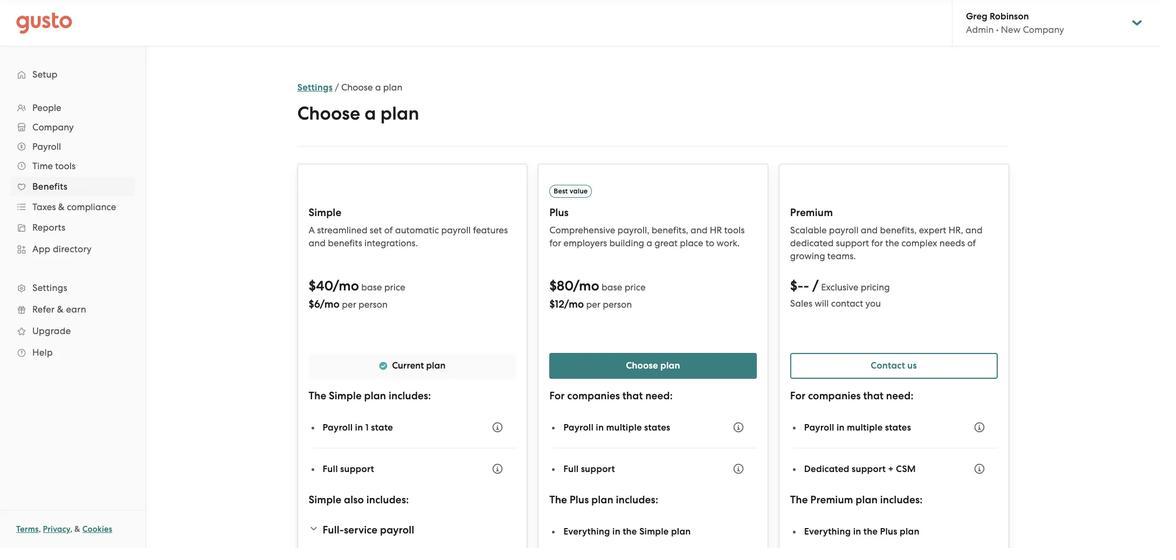 Task type: vqa. For each thing, say whether or not it's contained in the screenshot.
bottom by
no



Task type: locate. For each thing, give the bounding box(es) containing it.
payroll right service
[[380, 524, 415, 537]]

2 benefits, from the left
[[881, 225, 917, 236]]

1 horizontal spatial for companies that need:
[[791, 390, 914, 402]]

benefits, up great
[[652, 225, 689, 236]]

0 vertical spatial a
[[375, 82, 381, 93]]

company right "new"
[[1024, 24, 1065, 35]]

1 horizontal spatial ,
[[70, 525, 72, 535]]

0 horizontal spatial person
[[359, 299, 388, 310]]

price inside $ 40 /mo base price $ 6 /mo per person
[[385, 282, 406, 293]]

1 need: from the left
[[646, 390, 673, 402]]

/
[[335, 82, 339, 93], [813, 278, 819, 295]]

for down comprehensive
[[550, 238, 562, 249]]

that
[[623, 390, 643, 402], [864, 390, 884, 402]]

0 vertical spatial /
[[335, 82, 339, 93]]

& right the taxes in the left top of the page
[[58, 202, 65, 213]]

0 vertical spatial &
[[58, 202, 65, 213]]

payroll inside full-service payroll dropdown button
[[380, 524, 415, 537]]

2 vertical spatial choose
[[626, 360, 659, 372]]

1 benefits, from the left
[[652, 225, 689, 236]]

0 horizontal spatial for
[[550, 238, 562, 249]]

price inside $ 80 /mo base price $ 12 /mo per person
[[625, 282, 646, 293]]

the inside scalable payroll and benefits, expert hr, and dedicated support for the complex needs of growing teams.
[[886, 238, 900, 249]]

states for /
[[886, 422, 912, 433]]

1 horizontal spatial base
[[602, 282, 623, 293]]

scalable
[[791, 225, 827, 236]]

1 companies from the left
[[568, 390, 620, 402]]

/ inside 'settings / choose a plan'
[[335, 82, 339, 93]]

growing
[[791, 251, 826, 262]]

person inside $ 40 /mo base price $ 6 /mo per person
[[359, 299, 388, 310]]

1 horizontal spatial everything
[[805, 526, 851, 538]]

base down building
[[602, 282, 623, 293]]

/ up choose a plan
[[335, 82, 339, 93]]

0 horizontal spatial need:
[[646, 390, 673, 402]]

full up the plus plan includes:
[[564, 464, 579, 475]]

full
[[323, 464, 338, 475], [564, 464, 579, 475]]

0 horizontal spatial per
[[342, 299, 356, 310]]

1 for from the left
[[550, 238, 562, 249]]

0 horizontal spatial company
[[32, 122, 74, 133]]

1 for from the left
[[550, 390, 565, 402]]

company
[[1024, 24, 1065, 35], [32, 122, 74, 133]]

exclusive
[[822, 282, 859, 293]]

0 horizontal spatial payroll in multiple states
[[564, 422, 671, 433]]

1 payroll in multiple states from the left
[[564, 422, 671, 433]]

payroll in multiple states
[[564, 422, 671, 433], [805, 422, 912, 433]]

2 horizontal spatial payroll
[[830, 225, 859, 236]]

1 horizontal spatial plus
[[570, 494, 589, 507]]

for companies that need: down 'choose plan' button
[[550, 390, 673, 402]]

2 vertical spatial plus
[[881, 526, 898, 538]]

payroll inside payroll dropdown button
[[32, 141, 61, 152]]

support up teams.
[[837, 238, 870, 249]]

1 vertical spatial tools
[[725, 225, 745, 236]]

1 horizontal spatial the
[[864, 526, 878, 538]]

1 horizontal spatial person
[[603, 299, 632, 310]]

1 horizontal spatial the
[[550, 494, 568, 507]]

0 horizontal spatial price
[[385, 282, 406, 293]]

includes: for the premium plan includes:
[[881, 494, 923, 507]]

price down building
[[625, 282, 646, 293]]

base inside $ 40 /mo base price $ 6 /mo per person
[[362, 282, 382, 293]]

0 horizontal spatial base
[[362, 282, 382, 293]]

1 vertical spatial choose
[[298, 102, 360, 125]]

2 need: from the left
[[887, 390, 914, 402]]

app directory
[[32, 244, 92, 255]]

1 horizontal spatial settings
[[298, 82, 333, 93]]

support left +
[[852, 464, 886, 475]]

2 horizontal spatial the
[[886, 238, 900, 249]]

1 horizontal spatial tools
[[725, 225, 745, 236]]

choose for choose a plan
[[298, 102, 360, 125]]

0 horizontal spatial settings link
[[11, 278, 135, 298]]

/mo down 80
[[565, 298, 584, 311]]

simple
[[309, 207, 342, 219], [329, 390, 362, 402], [309, 494, 342, 507], [640, 526, 669, 538]]

companies for /
[[809, 390, 861, 402]]

list
[[0, 98, 146, 364]]

per inside $ 80 /mo base price $ 12 /mo per person
[[587, 299, 601, 310]]

0 horizontal spatial everything
[[564, 526, 611, 538]]

1 price from the left
[[385, 282, 406, 293]]

1 horizontal spatial need:
[[887, 390, 914, 402]]

the left complex
[[886, 238, 900, 249]]

support for 80
[[581, 464, 615, 475]]

full support for 80
[[564, 464, 615, 475]]

for for 80
[[550, 390, 565, 402]]

a up choose a plan
[[375, 82, 381, 93]]

full up simple also includes:
[[323, 464, 338, 475]]

1 states from the left
[[645, 422, 671, 433]]

$-- / exclusive pricing sales will contact you
[[791, 278, 891, 309]]

app
[[32, 244, 50, 255]]

0 horizontal spatial ,
[[39, 525, 41, 535]]

for
[[550, 390, 565, 402], [791, 390, 806, 402]]

multiple for /
[[847, 422, 883, 433]]

, left privacy link
[[39, 525, 41, 535]]

1 horizontal spatial companies
[[809, 390, 861, 402]]

,
[[39, 525, 41, 535], [70, 525, 72, 535]]

base for 80
[[602, 282, 623, 293]]

settings link up choose a plan
[[298, 82, 333, 93]]

for for -
[[791, 390, 806, 402]]

price down integrations.
[[385, 282, 406, 293]]

/ inside $-- / exclusive pricing sales will contact you
[[813, 278, 819, 295]]

setup link
[[11, 65, 135, 84]]

1 horizontal spatial full support
[[564, 464, 615, 475]]

need: down 'choose plan' button
[[646, 390, 673, 402]]

1 horizontal spatial for
[[791, 390, 806, 402]]

benefits, inside comprehensive payroll, benefits, and hr tools for employers building a great place to work.
[[652, 225, 689, 236]]

0 vertical spatial premium
[[791, 207, 834, 219]]

the simple plan includes:
[[309, 390, 431, 402]]

& for compliance
[[58, 202, 65, 213]]

plan
[[383, 82, 403, 93], [381, 102, 419, 125], [426, 360, 446, 372], [661, 360, 681, 372], [364, 390, 386, 402], [592, 494, 614, 507], [856, 494, 878, 507], [672, 526, 691, 538], [900, 526, 920, 538]]

settings link
[[298, 82, 333, 93], [11, 278, 135, 298]]

and
[[691, 225, 708, 236], [861, 225, 878, 236], [966, 225, 983, 236], [309, 238, 326, 249]]

1 person from the left
[[359, 299, 388, 310]]

payroll for 80
[[564, 422, 594, 433]]

settings for settings / choose a plan
[[298, 82, 333, 93]]

1 horizontal spatial /
[[813, 278, 819, 295]]

base right "40"
[[362, 282, 382, 293]]

company down 'people'
[[32, 122, 74, 133]]

0 horizontal spatial payroll
[[380, 524, 415, 537]]

states for /mo
[[645, 422, 671, 433]]

0 horizontal spatial that
[[623, 390, 643, 402]]

0 vertical spatial company
[[1024, 24, 1065, 35]]

payroll
[[32, 141, 61, 152], [323, 422, 353, 433], [564, 422, 594, 433], [805, 422, 835, 433]]

2 full from the left
[[564, 464, 579, 475]]

premium down dedicated
[[811, 494, 854, 507]]

reports
[[32, 222, 66, 233]]

settings for settings
[[32, 283, 67, 293]]

need: for /mo
[[646, 390, 673, 402]]

benefits, up complex
[[881, 225, 917, 236]]

everything
[[564, 526, 611, 538], [805, 526, 851, 538]]

0 horizontal spatial for
[[550, 390, 565, 402]]

2 base from the left
[[602, 282, 623, 293]]

current plan
[[392, 360, 446, 372]]

$
[[309, 278, 316, 295], [550, 278, 557, 295], [309, 298, 314, 311], [550, 298, 555, 311]]

help link
[[11, 343, 135, 363]]

0 horizontal spatial for companies that need:
[[550, 390, 673, 402]]

2 companies from the left
[[809, 390, 861, 402]]

settings up 'refer'
[[32, 283, 67, 293]]

value
[[570, 187, 588, 195]]

support for 40
[[340, 464, 374, 475]]

everything down the premium plan includes:
[[805, 526, 851, 538]]

refer
[[32, 304, 55, 315]]

person for 80
[[603, 299, 632, 310]]

that down contact
[[864, 390, 884, 402]]

building
[[610, 238, 645, 249]]

1 vertical spatial &
[[57, 304, 64, 315]]

2 that from the left
[[864, 390, 884, 402]]

1 horizontal spatial full
[[564, 464, 579, 475]]

premium up scalable
[[791, 207, 834, 219]]

0 horizontal spatial full support
[[323, 464, 374, 475]]

& inside "link"
[[57, 304, 64, 315]]

a down 'settings / choose a plan'
[[365, 102, 376, 125]]

includes: down current
[[389, 390, 431, 402]]

2 for from the left
[[872, 238, 884, 249]]

base inside $ 80 /mo base price $ 12 /mo per person
[[602, 282, 623, 293]]

settings up choose a plan
[[298, 82, 333, 93]]

contact
[[871, 360, 906, 372]]

•
[[997, 24, 999, 35]]

0 horizontal spatial companies
[[568, 390, 620, 402]]

app directory link
[[11, 240, 135, 259]]

includes: down csm
[[881, 494, 923, 507]]

0 horizontal spatial settings
[[32, 283, 67, 293]]

of right set
[[385, 225, 393, 236]]

/mo down "40"
[[320, 298, 340, 311]]

0 horizontal spatial /
[[335, 82, 339, 93]]

1 horizontal spatial multiple
[[847, 422, 883, 433]]

choose for choose plan
[[626, 360, 659, 372]]

choose inside button
[[626, 360, 659, 372]]

1 horizontal spatial states
[[886, 422, 912, 433]]

1 per from the left
[[342, 299, 356, 310]]

$-
[[791, 278, 804, 295]]

1 horizontal spatial that
[[864, 390, 884, 402]]

1 full support from the left
[[323, 464, 374, 475]]

0 horizontal spatial of
[[385, 225, 393, 236]]

support for -
[[852, 464, 886, 475]]

privacy link
[[43, 525, 70, 535]]

1 vertical spatial of
[[968, 238, 977, 249]]

2 vertical spatial a
[[647, 238, 653, 249]]

&
[[58, 202, 65, 213], [57, 304, 64, 315], [74, 525, 80, 535]]

0 horizontal spatial the
[[623, 526, 637, 538]]

0 vertical spatial plus
[[550, 207, 569, 219]]

1 vertical spatial a
[[365, 102, 376, 125]]

1 for companies that need: from the left
[[550, 390, 673, 402]]

everything down the plus plan includes:
[[564, 526, 611, 538]]

help
[[32, 347, 53, 358]]

per inside $ 40 /mo base price $ 6 /mo per person
[[342, 299, 356, 310]]

a left great
[[647, 238, 653, 249]]

/ right the '-'
[[813, 278, 819, 295]]

2 payroll in multiple states from the left
[[805, 422, 912, 433]]

full-service payroll button
[[309, 518, 516, 544]]

csm
[[897, 464, 917, 475]]

tools
[[55, 161, 76, 172], [725, 225, 745, 236]]

0 vertical spatial tools
[[55, 161, 76, 172]]

full support up the plus plan includes:
[[564, 464, 615, 475]]

1 multiple from the left
[[607, 422, 642, 433]]

the down the premium plan includes:
[[864, 526, 878, 538]]

states
[[645, 422, 671, 433], [886, 422, 912, 433]]

support inside scalable payroll and benefits, expert hr, and dedicated support for the complex needs of growing teams.
[[837, 238, 870, 249]]

1 horizontal spatial benefits,
[[881, 225, 917, 236]]

1 horizontal spatial price
[[625, 282, 646, 293]]

2 person from the left
[[603, 299, 632, 310]]

support up the plus plan includes:
[[581, 464, 615, 475]]

2 for from the left
[[791, 390, 806, 402]]

for companies that need: down contact
[[791, 390, 914, 402]]

contact us button
[[791, 353, 998, 379]]

0 horizontal spatial multiple
[[607, 422, 642, 433]]

and inside a streamlined set of automatic payroll features and benefits integrations.
[[309, 238, 326, 249]]

/mo down benefits
[[333, 278, 359, 295]]

per right the 12
[[587, 299, 601, 310]]

payroll up teams.
[[830, 225, 859, 236]]

company button
[[11, 118, 135, 137]]

person inside $ 80 /mo base price $ 12 /mo per person
[[603, 299, 632, 310]]

-
[[804, 278, 810, 295]]

2 for companies that need: from the left
[[791, 390, 914, 402]]

0 vertical spatial of
[[385, 225, 393, 236]]

time
[[32, 161, 53, 172]]

1 horizontal spatial for
[[872, 238, 884, 249]]

for left complex
[[872, 238, 884, 249]]

benefits link
[[11, 177, 135, 196]]

& inside dropdown button
[[58, 202, 65, 213]]

includes: up everything in the simple plan at the bottom of page
[[616, 494, 659, 507]]

full support up also
[[323, 464, 374, 475]]

& left 'earn'
[[57, 304, 64, 315]]

0 horizontal spatial full
[[323, 464, 338, 475]]

you
[[866, 298, 882, 309]]

1 vertical spatial premium
[[811, 494, 854, 507]]

of inside a streamlined set of automatic payroll features and benefits integrations.
[[385, 225, 393, 236]]

0 horizontal spatial benefits,
[[652, 225, 689, 236]]

includes: for the simple plan includes:
[[389, 390, 431, 402]]

80
[[557, 278, 574, 295]]

state
[[371, 422, 393, 433]]

, left cookies
[[70, 525, 72, 535]]

need:
[[646, 390, 673, 402], [887, 390, 914, 402]]

1 horizontal spatial company
[[1024, 24, 1065, 35]]

refer & earn link
[[11, 300, 135, 319]]

1 horizontal spatial payroll
[[442, 225, 471, 236]]

full for 40
[[323, 464, 338, 475]]

benefits
[[32, 181, 67, 192]]

tools up work.
[[725, 225, 745, 236]]

tools inside dropdown button
[[55, 161, 76, 172]]

teams.
[[828, 251, 857, 262]]

/mo down employers
[[574, 278, 600, 295]]

2 multiple from the left
[[847, 422, 883, 433]]

1 everything from the left
[[564, 526, 611, 538]]

settings link up refer & earn "link"
[[11, 278, 135, 298]]

2 full support from the left
[[564, 464, 615, 475]]

tools down payroll dropdown button
[[55, 161, 76, 172]]

in for -
[[837, 422, 845, 433]]

0 vertical spatial choose
[[341, 82, 373, 93]]

1 base from the left
[[362, 282, 382, 293]]

0 horizontal spatial the
[[309, 390, 327, 402]]

that down 'choose plan' button
[[623, 390, 643, 402]]

1 horizontal spatial per
[[587, 299, 601, 310]]

payroll left features
[[442, 225, 471, 236]]

price
[[385, 282, 406, 293], [625, 282, 646, 293]]

company inside dropdown button
[[32, 122, 74, 133]]

/mo
[[333, 278, 359, 295], [574, 278, 600, 295], [320, 298, 340, 311], [565, 298, 584, 311]]

premium
[[791, 207, 834, 219], [811, 494, 854, 507]]

the down the plus plan includes:
[[623, 526, 637, 538]]

of right needs
[[968, 238, 977, 249]]

gusto navigation element
[[0, 46, 146, 381]]

1 vertical spatial settings
[[32, 283, 67, 293]]

0 horizontal spatial tools
[[55, 161, 76, 172]]

2 everything from the left
[[805, 526, 851, 538]]

40
[[316, 278, 333, 295]]

& left cookies
[[74, 525, 80, 535]]

taxes & compliance button
[[11, 197, 135, 217]]

0 vertical spatial settings link
[[298, 82, 333, 93]]

1 vertical spatial /
[[813, 278, 819, 295]]

12
[[555, 298, 565, 311]]

1 full from the left
[[323, 464, 338, 475]]

0 vertical spatial settings
[[298, 82, 333, 93]]

0 horizontal spatial states
[[645, 422, 671, 433]]

2 per from the left
[[587, 299, 601, 310]]

and inside comprehensive payroll, benefits, and hr tools for employers building a great place to work.
[[691, 225, 708, 236]]

plan inside 'settings / choose a plan'
[[383, 82, 403, 93]]

scalable payroll and benefits, expert hr, and dedicated support for the complex needs of growing teams.
[[791, 225, 983, 262]]

in for 80
[[596, 422, 604, 433]]

1 vertical spatial company
[[32, 122, 74, 133]]

1 vertical spatial plus
[[570, 494, 589, 507]]

full support
[[323, 464, 374, 475], [564, 464, 615, 475]]

support up simple also includes:
[[340, 464, 374, 475]]

1 horizontal spatial of
[[968, 238, 977, 249]]

2 price from the left
[[625, 282, 646, 293]]

base for 40
[[362, 282, 382, 293]]

choose a plan
[[298, 102, 419, 125]]

per right the 6
[[342, 299, 356, 310]]

upgrade link
[[11, 322, 135, 341]]

1 that from the left
[[623, 390, 643, 402]]

the
[[886, 238, 900, 249], [623, 526, 637, 538], [864, 526, 878, 538]]

contact us
[[871, 360, 918, 372]]

2 states from the left
[[886, 422, 912, 433]]

payroll button
[[11, 137, 135, 156]]

settings inside the gusto navigation element
[[32, 283, 67, 293]]

2 horizontal spatial the
[[791, 494, 808, 507]]

the for /
[[864, 526, 878, 538]]

need: down "contact us" button
[[887, 390, 914, 402]]

1 horizontal spatial payroll in multiple states
[[805, 422, 912, 433]]



Task type: describe. For each thing, give the bounding box(es) containing it.
directory
[[53, 244, 92, 255]]

$ 40 /mo base price $ 6 /mo per person
[[309, 278, 406, 311]]

choose inside 'settings / choose a plan'
[[341, 82, 373, 93]]

service
[[344, 524, 378, 537]]

current
[[392, 360, 424, 372]]

the for $
[[550, 494, 568, 507]]

simple also includes:
[[309, 494, 409, 507]]

full-
[[323, 524, 344, 537]]

dedicated
[[791, 238, 834, 249]]

0 horizontal spatial plus
[[550, 207, 569, 219]]

admin
[[967, 24, 994, 35]]

benefits, inside scalable payroll and benefits, expert hr, and dedicated support for the complex needs of growing teams.
[[881, 225, 917, 236]]

+
[[889, 464, 894, 475]]

payroll for 40
[[323, 422, 353, 433]]

people
[[32, 102, 61, 113]]

dedicated support + csm
[[805, 464, 917, 475]]

multiple for /mo
[[607, 422, 642, 433]]

home image
[[16, 12, 72, 34]]

benefits
[[328, 238, 362, 249]]

best
[[554, 187, 568, 195]]

tools inside comprehensive payroll, benefits, and hr tools for employers building a great place to work.
[[725, 225, 745, 236]]

privacy
[[43, 525, 70, 535]]

payroll,
[[618, 225, 650, 236]]

features
[[473, 225, 508, 236]]

for companies that need: for /
[[791, 390, 914, 402]]

contact
[[832, 298, 864, 309]]

in for 40
[[355, 422, 363, 433]]

list containing people
[[0, 98, 146, 364]]

hr
[[710, 225, 723, 236]]

price for 80
[[625, 282, 646, 293]]

payroll inside scalable payroll and benefits, expert hr, and dedicated support for the complex needs of growing teams.
[[830, 225, 859, 236]]

the for $-
[[791, 494, 808, 507]]

pricing
[[861, 282, 891, 293]]

company inside greg robinson admin • new company
[[1024, 24, 1065, 35]]

also
[[344, 494, 364, 507]]

a inside 'settings / choose a plan'
[[375, 82, 381, 93]]

terms , privacy , & cookies
[[16, 525, 112, 535]]

payroll for -
[[805, 422, 835, 433]]

6
[[314, 298, 320, 311]]

everything for /mo
[[564, 526, 611, 538]]

set
[[370, 225, 382, 236]]

the for /mo
[[623, 526, 637, 538]]

2 , from the left
[[70, 525, 72, 535]]

upgrade
[[32, 326, 71, 337]]

comprehensive
[[550, 225, 616, 236]]

new
[[1002, 24, 1021, 35]]

sales
[[791, 298, 813, 309]]

choose plan
[[626, 360, 681, 372]]

a
[[309, 225, 315, 236]]

greg robinson admin • new company
[[967, 11, 1065, 35]]

2 horizontal spatial plus
[[881, 526, 898, 538]]

person for 40
[[359, 299, 388, 310]]

full support for 40
[[323, 464, 374, 475]]

refer & earn
[[32, 304, 86, 315]]

dedicated
[[805, 464, 850, 475]]

full-service payroll
[[323, 524, 415, 537]]

compliance
[[67, 202, 116, 213]]

payroll in 1 state
[[323, 422, 393, 433]]

greg
[[967, 11, 988, 22]]

hr,
[[949, 225, 964, 236]]

& for earn
[[57, 304, 64, 315]]

payroll in multiple states for /
[[805, 422, 912, 433]]

price for 40
[[385, 282, 406, 293]]

comprehensive payroll, benefits, and hr tools for employers building a great place to work.
[[550, 225, 745, 249]]

per for 80
[[587, 299, 601, 310]]

for companies that need: for /mo
[[550, 390, 673, 402]]

taxes & compliance
[[32, 202, 116, 213]]

robinson
[[990, 11, 1030, 22]]

plan inside 'choose plan' button
[[661, 360, 681, 372]]

reports link
[[11, 218, 135, 237]]

expert
[[920, 225, 947, 236]]

to
[[706, 238, 715, 249]]

cookies
[[82, 525, 112, 535]]

the plus plan includes:
[[550, 494, 659, 507]]

1 , from the left
[[39, 525, 41, 535]]

of inside scalable payroll and benefits, expert hr, and dedicated support for the complex needs of growing teams.
[[968, 238, 977, 249]]

streamlined
[[317, 225, 368, 236]]

for inside scalable payroll and benefits, expert hr, and dedicated support for the complex needs of growing teams.
[[872, 238, 884, 249]]

terms
[[16, 525, 39, 535]]

work.
[[717, 238, 740, 249]]

choose plan button
[[550, 353, 757, 379]]

full for 80
[[564, 464, 579, 475]]

the premium plan includes:
[[791, 494, 923, 507]]

includes: for the plus plan includes:
[[616, 494, 659, 507]]

$ 80 /mo base price $ 12 /mo per person
[[550, 278, 646, 311]]

settings / choose a plan
[[298, 82, 403, 93]]

that for /mo
[[623, 390, 643, 402]]

payroll in multiple states for /mo
[[564, 422, 671, 433]]

complex
[[902, 238, 938, 249]]

includes: right also
[[367, 494, 409, 507]]

automatic
[[395, 225, 439, 236]]

1 horizontal spatial settings link
[[298, 82, 333, 93]]

taxes
[[32, 202, 56, 213]]

us
[[908, 360, 918, 372]]

people button
[[11, 98, 135, 118]]

integrations.
[[365, 238, 418, 249]]

place
[[680, 238, 704, 249]]

earn
[[66, 304, 86, 315]]

will
[[815, 298, 829, 309]]

a inside comprehensive payroll, benefits, and hr tools for employers building a great place to work.
[[647, 238, 653, 249]]

per for 40
[[342, 299, 356, 310]]

time tools button
[[11, 156, 135, 176]]

payroll inside a streamlined set of automatic payroll features and benefits integrations.
[[442, 225, 471, 236]]

that for /
[[864, 390, 884, 402]]

setup
[[32, 69, 58, 80]]

cookies button
[[82, 523, 112, 536]]

1
[[366, 422, 369, 433]]

1 vertical spatial settings link
[[11, 278, 135, 298]]

companies for /mo
[[568, 390, 620, 402]]

2 vertical spatial &
[[74, 525, 80, 535]]

for inside comprehensive payroll, benefits, and hr tools for employers building a great place to work.
[[550, 238, 562, 249]]

everything in the simple plan
[[564, 526, 691, 538]]

everything for /
[[805, 526, 851, 538]]

everything in the plus plan
[[805, 526, 920, 538]]

terms link
[[16, 525, 39, 535]]

employers
[[564, 238, 608, 249]]

need: for /
[[887, 390, 914, 402]]

great
[[655, 238, 678, 249]]



